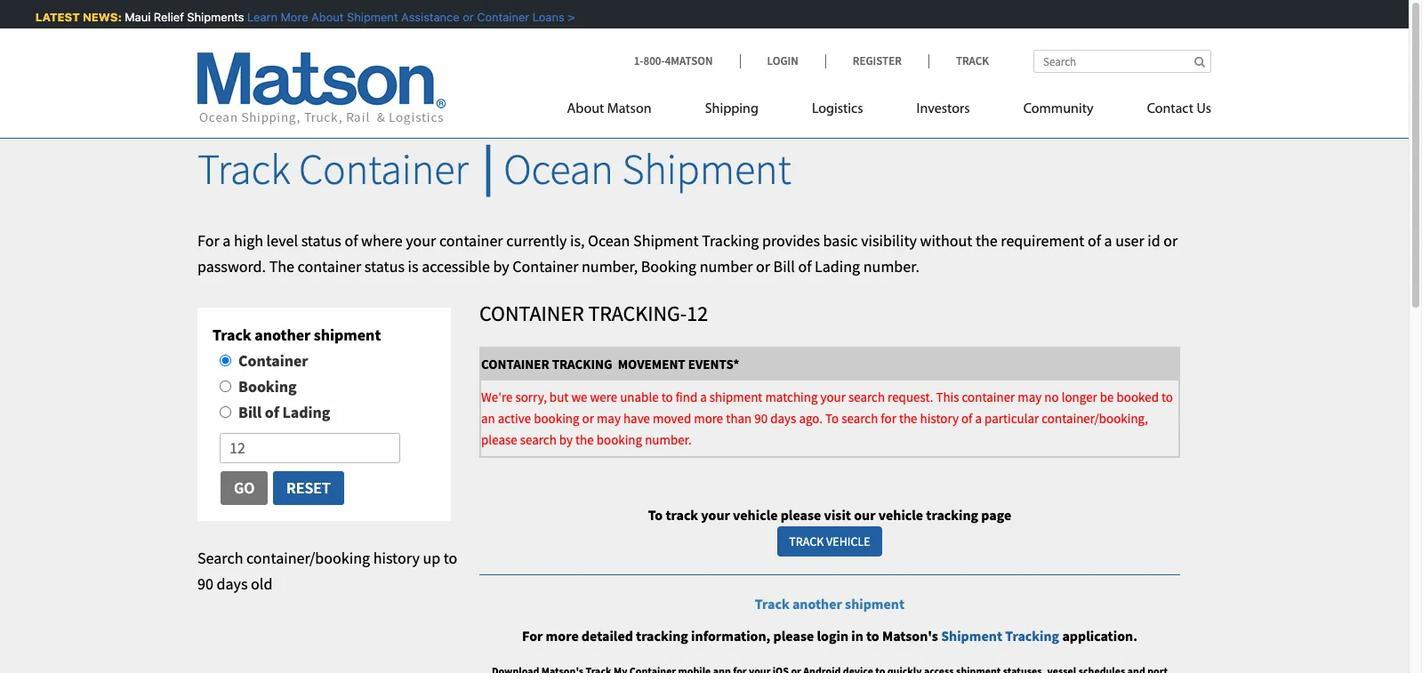 Task type: locate. For each thing, give the bounding box(es) containing it.
0 vertical spatial bill
[[773, 256, 795, 276]]

1 vertical spatial may
[[597, 410, 621, 427]]

0 horizontal spatial may
[[597, 410, 621, 427]]

booking down have
[[597, 431, 642, 448]]

1 vertical spatial booking
[[597, 431, 642, 448]]

logistics
[[812, 102, 863, 117]]

2 vertical spatial container
[[962, 388, 1015, 405]]

0 horizontal spatial tracking
[[702, 230, 759, 251]]

0 horizontal spatial history
[[373, 548, 420, 568]]

to left track
[[648, 506, 663, 524]]

90 down search
[[197, 574, 213, 594]]

up
[[423, 548, 440, 568]]

of left user at the right top of page
[[1088, 230, 1101, 251]]

bill down provides on the right top
[[773, 256, 795, 276]]

status right 'level'
[[301, 230, 341, 251]]

your up ago.
[[821, 388, 846, 405]]

shipment right matson's
[[941, 627, 1002, 645]]

0 horizontal spatial number.
[[645, 431, 692, 448]]

may left the no
[[1018, 388, 1042, 405]]

1 horizontal spatial container
[[439, 230, 503, 251]]

0 horizontal spatial tracking
[[636, 627, 688, 645]]

1 vertical spatial by
[[559, 431, 573, 448]]

for for for more detailed tracking information, please login in to matson's shipment tracking application.
[[522, 627, 543, 645]]

container
[[439, 230, 503, 251], [298, 256, 361, 276], [962, 388, 1015, 405]]

of
[[345, 230, 358, 251], [1088, 230, 1101, 251], [798, 256, 812, 276], [265, 402, 279, 422], [961, 410, 973, 427]]

1 vertical spatial shipment
[[710, 388, 763, 405]]

to right up
[[444, 548, 457, 568]]

1 horizontal spatial to
[[825, 410, 839, 427]]

for left detailed
[[522, 627, 543, 645]]

history inside we're sorry, but we were unable to find a shipment matching your search request. this container may no longer be booked to an active booking or may have moved more than 90 days ago. to search for the history of a particular container/booking, please search by the booking number.
[[920, 410, 959, 427]]

booking down but at left bottom
[[534, 410, 580, 427]]

1 vertical spatial bill
[[238, 402, 262, 422]]

to right in
[[866, 627, 879, 645]]

0 horizontal spatial the
[[575, 431, 594, 448]]

2 vertical spatial the
[[575, 431, 594, 448]]

to
[[825, 410, 839, 427], [648, 506, 663, 524]]

or right assistance
[[459, 10, 470, 24]]

None button
[[220, 471, 269, 506], [272, 471, 345, 506], [220, 471, 269, 506], [272, 471, 345, 506]]

0 vertical spatial lading
[[815, 256, 860, 276]]

1 horizontal spatial the
[[899, 410, 918, 427]]

for a high level status of where your container currently is, ocean shipment tracking provides basic visibility without the requirement of a user id or password. the container status is accessible by container number, booking number or bill of lading number.
[[197, 230, 1178, 276]]

number. down moved
[[645, 431, 692, 448]]

shipment right ocean
[[633, 230, 699, 251]]

1 vertical spatial for
[[522, 627, 543, 645]]

booking
[[641, 256, 697, 276], [238, 376, 297, 397]]

0 horizontal spatial days
[[217, 574, 248, 594]]

0 vertical spatial for
[[197, 230, 219, 251]]

1 vertical spatial 90
[[197, 574, 213, 594]]

number. down visibility
[[863, 256, 920, 276]]

booked
[[1117, 388, 1159, 405]]

None search field
[[1034, 50, 1211, 73]]

1 horizontal spatial your
[[701, 506, 730, 524]]

without
[[920, 230, 972, 251]]

movement
[[618, 356, 685, 372]]

0 vertical spatial container
[[439, 230, 503, 251]]

about right more
[[308, 10, 340, 24]]

to inside we're sorry, but we were unable to find a shipment matching your search request. this container may no longer be booked to an active booking or may have moved more than 90 days ago. to search for the history of a particular container/booking, please search by the booking number.
[[825, 410, 839, 427]]

Search search field
[[1034, 50, 1211, 73]]

track another shipment
[[213, 325, 381, 345], [755, 595, 905, 613]]

by inside we're sorry, but we were unable to find a shipment matching your search request. this container may no longer be booked to an active booking or may have moved more than 90 days ago. to search for the history of a particular container/booking, please search by the booking number.
[[559, 431, 573, 448]]

0 vertical spatial days
[[770, 410, 796, 427]]

container up accessible
[[439, 230, 503, 251]]

0 vertical spatial number.
[[863, 256, 920, 276]]

tracking up "number"
[[702, 230, 759, 251]]

tracking right detailed
[[636, 627, 688, 645]]

1 vertical spatial about
[[567, 102, 604, 117]]

number.
[[863, 256, 920, 276], [645, 431, 692, 448]]

1 horizontal spatial more
[[694, 410, 723, 427]]

track another shipment up for more detailed tracking information, please login in to matson's shipment tracking application.
[[755, 595, 905, 613]]

0 vertical spatial tracking
[[702, 230, 759, 251]]

2 horizontal spatial your
[[821, 388, 846, 405]]

container right the
[[298, 256, 361, 276]]

number. inside we're sorry, but we were unable to find a shipment matching your search request. this container may no longer be booked to an active booking or may have moved more than 90 days ago. to search for the history of a particular container/booking, please search by the booking number.
[[645, 431, 692, 448]]

1 vertical spatial more
[[546, 627, 579, 645]]

1 horizontal spatial days
[[770, 410, 796, 427]]

information,
[[691, 627, 771, 645]]

Bill of Lading radio
[[220, 406, 231, 418]]

lading up 'enter container #' text box
[[282, 402, 330, 422]]

track
[[956, 53, 989, 68], [197, 142, 290, 196], [213, 325, 251, 345], [789, 534, 824, 550], [755, 595, 790, 613]]

booking
[[534, 410, 580, 427], [597, 431, 642, 448]]

longer
[[1062, 388, 1097, 405]]

booking up 12
[[641, 256, 697, 276]]

booking up the bill of lading
[[238, 376, 297, 397]]

2 vehicle from the left
[[879, 506, 923, 524]]

track another shipment link
[[755, 595, 905, 613]]

1 vertical spatial track another shipment
[[755, 595, 905, 613]]

lading down basic
[[815, 256, 860, 276]]

more inside we're sorry, but we were unable to find a shipment matching your search request. this container may no longer be booked to an active booking or may have moved more than 90 days ago. to search for the history of a particular container/booking, please search by the booking number.
[[694, 410, 723, 427]]

0 vertical spatial more
[[694, 410, 723, 427]]

search left the for at the bottom right
[[842, 410, 878, 427]]

2 horizontal spatial shipment
[[845, 595, 905, 613]]

to right ago.
[[825, 410, 839, 427]]

the inside 'for a high level status of where your container currently is, ocean shipment tracking provides basic visibility without the requirement of a user id or password. the container status is accessible by container number, booking number or bill of lading number.'
[[976, 230, 998, 251]]

visibility
[[861, 230, 917, 251]]

by down but at left bottom
[[559, 431, 573, 448]]

4matson
[[665, 53, 713, 68]]

1 vertical spatial status
[[365, 256, 405, 276]]

application.
[[1062, 627, 1138, 645]]

us
[[1197, 102, 1211, 117]]

relief
[[150, 10, 180, 24]]

history down this
[[920, 410, 959, 427]]

0 horizontal spatial booking
[[534, 410, 580, 427]]

container/booking
[[246, 548, 370, 568]]

0 horizontal spatial to
[[648, 506, 663, 524]]

is
[[408, 256, 419, 276]]

more left the than
[[694, 410, 723, 427]]

another down the
[[255, 325, 311, 345]]

container up "particular"
[[962, 388, 1015, 405]]

detailed
[[582, 627, 633, 645]]

by down currently
[[493, 256, 509, 276]]

1 vertical spatial container
[[298, 256, 361, 276]]

search up the for at the bottom right
[[849, 388, 885, 405]]

history inside the search container/booking history up to 90 days old
[[373, 548, 420, 568]]

days down matching
[[770, 410, 796, 427]]

vehicle right track
[[733, 506, 778, 524]]

1 vertical spatial number.
[[645, 431, 692, 448]]

0 horizontal spatial bill
[[238, 402, 262, 422]]

vehicle right "our"
[[879, 506, 923, 524]]

basic
[[823, 230, 858, 251]]

more left detailed
[[546, 627, 579, 645]]

of left where
[[345, 230, 358, 251]]

0 vertical spatial booking
[[534, 410, 580, 427]]

1 vertical spatial history
[[373, 548, 420, 568]]

1 horizontal spatial history
[[920, 410, 959, 427]]

tracking inside 'for a high level status of where your container currently is, ocean shipment tracking provides basic visibility without the requirement of a user id or password. the container status is accessible by container number, booking number or bill of lading number.'
[[702, 230, 759, 251]]

0 horizontal spatial more
[[546, 627, 579, 645]]

another up for more detailed tracking information, please login in to matson's shipment tracking application.
[[792, 595, 842, 613]]

for inside 'for a high level status of where your container currently is, ocean shipment tracking provides basic visibility without the requirement of a user id or password. the container status is accessible by container number, booking number or bill of lading number.'
[[197, 230, 219, 251]]

90 inside the search container/booking history up to 90 days old
[[197, 574, 213, 594]]

0 horizontal spatial by
[[493, 256, 509, 276]]

of left "particular"
[[961, 410, 973, 427]]

0 vertical spatial by
[[493, 256, 509, 276]]

for up password. on the top of the page
[[197, 230, 219, 251]]

please left visit
[[781, 506, 821, 524]]

please left 'login'
[[773, 627, 814, 645]]

0 vertical spatial shipment
[[314, 325, 381, 345]]

were
[[590, 388, 617, 405]]

please
[[481, 431, 517, 448], [781, 506, 821, 524], [773, 627, 814, 645]]

0 vertical spatial about
[[308, 10, 340, 24]]

container tracking  movement events*
[[481, 356, 740, 372]]

1 horizontal spatial tracking
[[1005, 627, 1059, 645]]

the
[[976, 230, 998, 251], [899, 410, 918, 427], [575, 431, 594, 448]]

shipment inside 'for a high level status of where your container currently is, ocean shipment tracking provides basic visibility without the requirement of a user id or password. the container status is accessible by container number, booking number or bill of lading number.'
[[633, 230, 699, 251]]

or down 'we'
[[582, 410, 594, 427]]

password.
[[197, 256, 266, 276]]

1 vertical spatial tracking
[[636, 627, 688, 645]]

1 horizontal spatial about
[[567, 102, 604, 117]]

0 horizontal spatial for
[[197, 230, 219, 251]]

0 vertical spatial the
[[976, 230, 998, 251]]

about
[[308, 10, 340, 24], [567, 102, 604, 117]]

days inside we're sorry, but we were unable to find a shipment matching your search request. this container may no longer be booked to an active booking or may have moved more than 90 days ago. to search for the history of a particular container/booking, please search by the booking number.
[[770, 410, 796, 427]]

0 horizontal spatial vehicle
[[733, 506, 778, 524]]

1 horizontal spatial booking
[[641, 256, 697, 276]]

0 horizontal spatial another
[[255, 325, 311, 345]]

track another shipment down the
[[213, 325, 381, 345]]

track link
[[928, 53, 989, 68]]

0 vertical spatial search
[[849, 388, 885, 405]]

12
[[687, 300, 708, 328]]

your inside we're sorry, but we were unable to find a shipment matching your search request. this container may no longer be booked to an active booking or may have moved more than 90 days ago. to search for the history of a particular container/booking, please search by the booking number.
[[821, 388, 846, 405]]

the right without in the right top of the page
[[976, 230, 998, 251]]

or
[[459, 10, 470, 24], [1164, 230, 1178, 251], [756, 256, 770, 276], [582, 410, 594, 427]]

1 horizontal spatial tracking
[[926, 506, 979, 524]]

history
[[920, 410, 959, 427], [373, 548, 420, 568]]

search down "active" on the left
[[520, 431, 557, 448]]

0 vertical spatial to
[[825, 410, 839, 427]]

1 vertical spatial days
[[217, 574, 248, 594]]

1 horizontal spatial shipment
[[710, 388, 763, 405]]

2 horizontal spatial container
[[962, 388, 1015, 405]]

for
[[197, 230, 219, 251], [522, 627, 543, 645]]

1 horizontal spatial bill
[[773, 256, 795, 276]]

1 vehicle from the left
[[733, 506, 778, 524]]

1 vertical spatial please
[[781, 506, 821, 524]]

unable
[[620, 388, 659, 405]]

1 vertical spatial your
[[821, 388, 846, 405]]

tracking left the "page"
[[926, 506, 979, 524]]

0 horizontal spatial about
[[308, 10, 340, 24]]

the right the for at the bottom right
[[899, 410, 918, 427]]

0 vertical spatial may
[[1018, 388, 1042, 405]]

may
[[1018, 388, 1042, 405], [597, 410, 621, 427]]

contact us link
[[1120, 93, 1211, 130]]

be
[[1100, 388, 1114, 405]]

0 horizontal spatial booking
[[238, 376, 297, 397]]

to track your vehicle please visit our vehicle tracking page
[[648, 506, 1012, 524]]

tracking left application.
[[1005, 627, 1059, 645]]

history left up
[[373, 548, 420, 568]]

may down were
[[597, 410, 621, 427]]

shipment left assistance
[[343, 10, 394, 24]]

1 horizontal spatial another
[[792, 595, 842, 613]]

0 vertical spatial please
[[481, 431, 517, 448]]

more
[[694, 410, 723, 427], [546, 627, 579, 645]]

2 horizontal spatial the
[[976, 230, 998, 251]]

status down where
[[365, 256, 405, 276]]

your right track
[[701, 506, 730, 524]]

shipping
[[705, 102, 759, 117]]

0 vertical spatial history
[[920, 410, 959, 427]]

1 horizontal spatial vehicle
[[879, 506, 923, 524]]

1 vertical spatial lading
[[282, 402, 330, 422]]

of right bill of lading option
[[265, 402, 279, 422]]

in
[[851, 627, 863, 645]]

shipment down shipping link
[[622, 142, 791, 196]]

0 horizontal spatial track another shipment
[[213, 325, 381, 345]]

1 horizontal spatial 90
[[755, 410, 768, 427]]

your up the is
[[406, 230, 436, 251]]

please down an
[[481, 431, 517, 448]]

0 vertical spatial status
[[301, 230, 341, 251]]

the down 'we'
[[575, 431, 594, 448]]

we're
[[481, 388, 513, 405]]

1 horizontal spatial for
[[522, 627, 543, 645]]

lading
[[815, 256, 860, 276], [282, 402, 330, 422]]

register
[[853, 53, 902, 68]]

community
[[1023, 102, 1094, 117]]

90 right the than
[[755, 410, 768, 427]]

0 vertical spatial booking
[[641, 256, 697, 276]]

track container │ocean shipment
[[197, 142, 791, 196]]

status
[[301, 230, 341, 251], [365, 256, 405, 276]]

0 vertical spatial 90
[[755, 410, 768, 427]]

to
[[661, 388, 673, 405], [1162, 388, 1173, 405], [444, 548, 457, 568], [866, 627, 879, 645]]

your
[[406, 230, 436, 251], [821, 388, 846, 405], [701, 506, 730, 524]]

1 horizontal spatial number.
[[863, 256, 920, 276]]

shipment tracking link
[[941, 627, 1062, 645]]

by inside 'for a high level status of where your container currently is, ocean shipment tracking provides basic visibility without the requirement of a user id or password. the container status is accessible by container number, booking number or bill of lading number.'
[[493, 256, 509, 276]]

0 horizontal spatial your
[[406, 230, 436, 251]]

by
[[493, 256, 509, 276], [559, 431, 573, 448]]

container inside 'for a high level status of where your container currently is, ocean shipment tracking provides basic visibility without the requirement of a user id or password. the container status is accessible by container number, booking number or bill of lading number.'
[[513, 256, 578, 276]]

ocean
[[588, 230, 630, 251]]

track up investors
[[956, 53, 989, 68]]

bill right bill of lading option
[[238, 402, 262, 422]]

1 vertical spatial the
[[899, 410, 918, 427]]

0 horizontal spatial 90
[[197, 574, 213, 594]]

more
[[277, 10, 304, 24]]

login
[[817, 627, 849, 645]]

1 vertical spatial another
[[792, 595, 842, 613]]

a right find
[[700, 388, 707, 405]]

bill
[[773, 256, 795, 276], [238, 402, 262, 422]]

Container radio
[[220, 355, 231, 367]]

or right "number"
[[756, 256, 770, 276]]

about left matson
[[567, 102, 604, 117]]

0 vertical spatial your
[[406, 230, 436, 251]]

search
[[849, 388, 885, 405], [842, 410, 878, 427], [520, 431, 557, 448]]

days down search
[[217, 574, 248, 594]]



Task type: describe. For each thing, give the bounding box(es) containing it.
but
[[550, 388, 569, 405]]

provides
[[762, 230, 820, 251]]

about inside the about matson link
[[567, 102, 604, 117]]

latest news: maui relief shipments learn more about shipment assistance or container loans >
[[32, 10, 571, 24]]

track down to track your vehicle please visit our vehicle tracking page
[[789, 534, 824, 550]]

2 vertical spatial shipment
[[845, 595, 905, 613]]

2 vertical spatial please
[[773, 627, 814, 645]]

0 horizontal spatial lading
[[282, 402, 330, 422]]

logistics link
[[785, 93, 890, 130]]

vehicle
[[826, 534, 870, 550]]

number. inside 'for a high level status of where your container currently is, ocean shipment tracking provides basic visibility without the requirement of a user id or password. the container status is accessible by container number, booking number or bill of lading number.'
[[863, 256, 920, 276]]

learn more about shipment assistance or container loans > link
[[244, 10, 571, 24]]

track up 'high'
[[197, 142, 290, 196]]

0 horizontal spatial shipment
[[314, 325, 381, 345]]

1-800-4matson
[[634, 53, 713, 68]]

active
[[498, 410, 531, 427]]

0 horizontal spatial container
[[298, 256, 361, 276]]

or right id
[[1164, 230, 1178, 251]]

contact us
[[1147, 102, 1211, 117]]

0 horizontal spatial status
[[301, 230, 341, 251]]

find
[[676, 388, 698, 405]]

blue matson logo with ocean, shipping, truck, rail and logistics written beneath it. image
[[197, 52, 447, 125]]

login link
[[740, 53, 825, 68]]

particular
[[985, 410, 1039, 427]]

maui
[[121, 10, 147, 24]]

currently
[[506, 230, 567, 251]]

we're sorry, but we were unable to find a shipment matching your search request. this container may no longer be booked to an active booking or may have moved more than 90 days ago. to search for the history of a particular container/booking, please search by the booking number.
[[481, 388, 1173, 448]]

shipments
[[183, 10, 240, 24]]

>
[[564, 10, 571, 24]]

requirement
[[1001, 230, 1085, 251]]

container inside we're sorry, but we were unable to find a shipment matching your search request. this container may no longer be booked to an active booking or may have moved more than 90 days ago. to search for the history of a particular container/booking, please search by the booking number.
[[962, 388, 1015, 405]]

90 inside we're sorry, but we were unable to find a shipment matching your search request. this container may no longer be booked to an active booking or may have moved more than 90 days ago. to search for the history of a particular container/booking, please search by the booking number.
[[755, 410, 768, 427]]

track vehicle
[[789, 534, 870, 550]]

track
[[666, 506, 698, 524]]

number,
[[582, 256, 638, 276]]

moved
[[653, 410, 691, 427]]

tracking-
[[588, 300, 687, 328]]

old
[[251, 574, 273, 594]]

0 vertical spatial tracking
[[926, 506, 979, 524]]

visit
[[824, 506, 851, 524]]

search image
[[1194, 56, 1205, 68]]

id
[[1148, 230, 1160, 251]]

1 horizontal spatial status
[[365, 256, 405, 276]]

for more detailed tracking information, please login in to matson's shipment tracking application.
[[522, 627, 1138, 645]]

a left 'high'
[[223, 230, 231, 251]]

booking inside 'for a high level status of where your container currently is, ocean shipment tracking provides basic visibility without the requirement of a user id or password. the container status is accessible by container number, booking number or bill of lading number.'
[[641, 256, 697, 276]]

800-
[[643, 53, 665, 68]]

number
[[700, 256, 753, 276]]

events*
[[688, 356, 740, 372]]

1 horizontal spatial may
[[1018, 388, 1042, 405]]

about matson link
[[567, 93, 678, 130]]

request.
[[888, 388, 933, 405]]

latest
[[32, 10, 76, 24]]

investors
[[917, 102, 970, 117]]

assistance
[[397, 10, 456, 24]]

ago.
[[799, 410, 823, 427]]

to left find
[[661, 388, 673, 405]]

we
[[571, 388, 588, 405]]

an
[[481, 410, 495, 427]]

community link
[[997, 93, 1120, 130]]

top menu navigation
[[567, 93, 1211, 130]]

please inside we're sorry, but we were unable to find a shipment matching your search request. this container may no longer be booked to an active booking or may have moved more than 90 days ago. to search for the history of a particular container/booking, please search by the booking number.
[[481, 431, 517, 448]]

for
[[881, 410, 896, 427]]

days inside the search container/booking history up to 90 days old
[[217, 574, 248, 594]]

bill of lading
[[238, 402, 330, 422]]

your inside 'for a high level status of where your container currently is, ocean shipment tracking provides basic visibility without the requirement of a user id or password. the container status is accessible by container number, booking number or bill of lading number.'
[[406, 230, 436, 251]]

0 vertical spatial another
[[255, 325, 311, 345]]

track vehicle link
[[778, 527, 882, 557]]

investors link
[[890, 93, 997, 130]]

the
[[269, 256, 294, 276]]

container tracking-12
[[479, 300, 708, 328]]

1 horizontal spatial track another shipment
[[755, 595, 905, 613]]

matching
[[765, 388, 818, 405]]

0 vertical spatial track another shipment
[[213, 325, 381, 345]]

Enter Container # text field
[[220, 433, 400, 464]]

container/booking,
[[1042, 410, 1148, 427]]

1 vertical spatial to
[[648, 506, 663, 524]]

contact
[[1147, 102, 1194, 117]]

for for for a high level status of where your container currently is, ocean shipment tracking provides basic visibility without the requirement of a user id or password. the container status is accessible by container number, booking number or bill of lading number.
[[197, 230, 219, 251]]

of inside we're sorry, but we were unable to find a shipment matching your search request. this container may no longer be booked to an active booking or may have moved more than 90 days ago. to search for the history of a particular container/booking, please search by the booking number.
[[961, 410, 973, 427]]

our
[[854, 506, 876, 524]]

Booking radio
[[220, 381, 231, 392]]

have
[[623, 410, 650, 427]]

2 vertical spatial search
[[520, 431, 557, 448]]

matson
[[607, 102, 652, 117]]

news:
[[79, 10, 118, 24]]

1-
[[634, 53, 643, 68]]

1-800-4matson link
[[634, 53, 740, 68]]

to right booked
[[1162, 388, 1173, 405]]

matson's
[[882, 627, 938, 645]]

page
[[981, 506, 1012, 524]]

this
[[936, 388, 959, 405]]

login
[[767, 53, 799, 68]]

or inside we're sorry, but we were unable to find a shipment matching your search request. this container may no longer be booked to an active booking or may have moved more than 90 days ago. to search for the history of a particular container/booking, please search by the booking number.
[[582, 410, 594, 427]]

is,
[[570, 230, 585, 251]]

high
[[234, 230, 263, 251]]

track up "information,"
[[755, 595, 790, 613]]

1 horizontal spatial booking
[[597, 431, 642, 448]]

a left "particular"
[[975, 410, 982, 427]]

user
[[1116, 230, 1144, 251]]

shipping link
[[678, 93, 785, 130]]

about matson
[[567, 102, 652, 117]]

than
[[726, 410, 752, 427]]

shipment inside we're sorry, but we were unable to find a shipment matching your search request. this container may no longer be booked to an active booking or may have moved more than 90 days ago. to search for the history of a particular container/booking, please search by the booking number.
[[710, 388, 763, 405]]

1 vertical spatial tracking
[[1005, 627, 1059, 645]]

1 vertical spatial search
[[842, 410, 878, 427]]

lading inside 'for a high level status of where your container currently is, ocean shipment tracking provides basic visibility without the requirement of a user id or password. the container status is accessible by container number, booking number or bill of lading number.'
[[815, 256, 860, 276]]

a left user at the right top of page
[[1104, 230, 1112, 251]]

where
[[361, 230, 403, 251]]

bill inside 'for a high level status of where your container currently is, ocean shipment tracking provides basic visibility without the requirement of a user id or password. the container status is accessible by container number, booking number or bill of lading number.'
[[773, 256, 795, 276]]

sorry,
[[515, 388, 547, 405]]

register link
[[825, 53, 928, 68]]

no
[[1044, 388, 1059, 405]]

learn
[[244, 10, 274, 24]]

search
[[197, 548, 243, 568]]

to inside the search container/booking history up to 90 days old
[[444, 548, 457, 568]]

of down provides on the right top
[[798, 256, 812, 276]]

accessible
[[422, 256, 490, 276]]

track up container radio
[[213, 325, 251, 345]]

│ocean
[[477, 142, 614, 196]]



Task type: vqa. For each thing, say whether or not it's contained in the screenshot.
Start date text field
no



